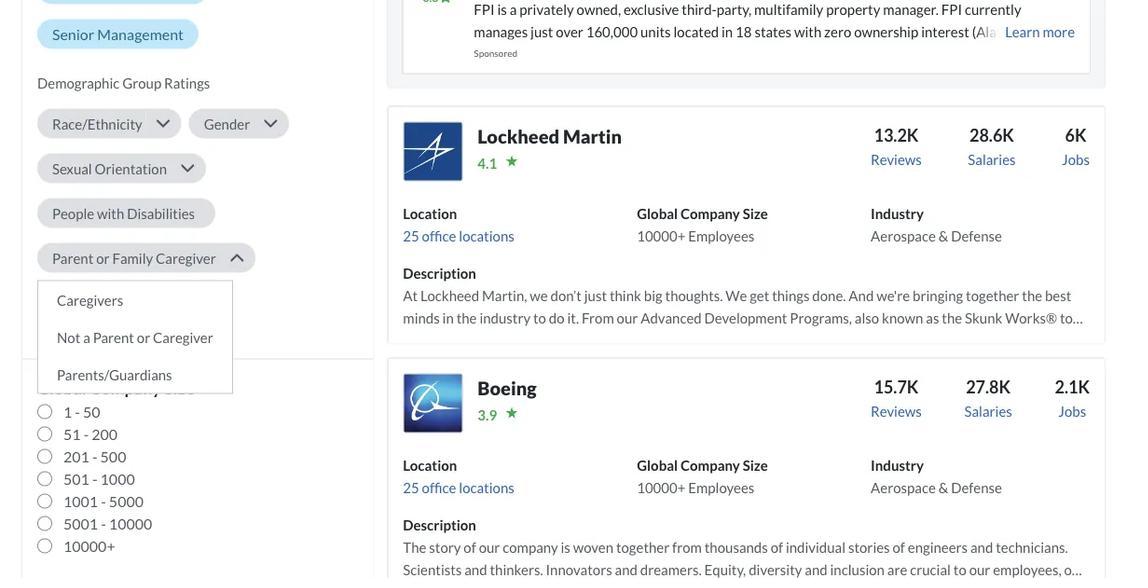 Task type: describe. For each thing, give the bounding box(es) containing it.
race/ethnicity
[[52, 116, 142, 133]]

senior
[[52, 25, 94, 43]]

disabilities
[[127, 205, 195, 222]]

27.8k salaries
[[965, 377, 1013, 420]]

& for boeing
[[939, 479, 949, 496]]

location 25 office locations for lockheed martin
[[403, 205, 515, 244]]

25 office locations link for boeing
[[403, 479, 515, 496]]

employees for boeing
[[689, 479, 755, 496]]

15.7k reviews
[[871, 377, 922, 420]]

28.6k
[[970, 125, 1015, 145]]

201 - 500
[[63, 448, 126, 466]]

ratings
[[164, 75, 210, 92]]

1
[[63, 403, 72, 421]]

0 vertical spatial caregiver
[[156, 250, 216, 267]]

employees for lockheed martin
[[689, 227, 755, 244]]

lockheed
[[478, 126, 560, 148]]

salaries for lockheed martin
[[968, 151, 1016, 168]]

defense for boeing
[[951, 479, 1002, 496]]

global for boeing
[[637, 457, 678, 474]]

aerospace for boeing
[[871, 479, 936, 496]]

5000
[[109, 493, 144, 511]]

size for boeing
[[743, 457, 768, 474]]

10000+ for lockheed martin
[[637, 227, 686, 244]]

aerospace for lockheed martin
[[871, 227, 936, 244]]

industry aerospace & defense for boeing
[[871, 457, 1002, 496]]

6k
[[1066, 125, 1087, 145]]

0 vertical spatial parent
[[52, 250, 93, 267]]

learn more sponsored
[[474, 23, 1075, 59]]

1 vertical spatial or
[[137, 329, 150, 346]]

sexual
[[52, 161, 92, 177]]

with
[[97, 205, 124, 222]]

global company size 10000+ employees for lockheed martin
[[637, 205, 768, 244]]

lockheed martin image
[[403, 122, 463, 182]]

201
[[63, 448, 89, 466]]

industry aerospace & defense for lockheed martin
[[871, 205, 1002, 244]]

boeing
[[478, 378, 537, 400]]

10000+ for boeing
[[637, 479, 686, 496]]

people with disabilities
[[52, 205, 195, 222]]

25 office locations link for lockheed martin
[[403, 227, 515, 244]]

parents/guardians
[[57, 367, 172, 383]]

company for boeing
[[681, 457, 740, 474]]

demographic
[[37, 75, 120, 92]]

learn
[[1006, 23, 1040, 40]]

reviews for boeing
[[871, 403, 922, 420]]

1000
[[100, 470, 135, 488]]

2.1k
[[1055, 377, 1090, 397]]

5001 - 10000
[[63, 515, 152, 533]]

25 for boeing
[[403, 479, 419, 496]]

15.7k
[[874, 377, 919, 397]]

500
[[100, 448, 126, 466]]

description for lockheed martin
[[403, 265, 476, 282]]

1 - 50
[[63, 403, 100, 421]]

1 vertical spatial company
[[90, 378, 161, 398]]

501 - 1000
[[63, 470, 135, 488]]

not a parent or caregiver
[[57, 329, 213, 346]]

- for 51
[[84, 425, 89, 444]]

size for lockheed martin
[[743, 205, 768, 222]]

sponsored
[[474, 47, 518, 59]]

parent or family caregiver
[[52, 250, 216, 267]]

caregivers
[[57, 292, 123, 309]]

gender
[[204, 116, 250, 133]]



Task type: locate. For each thing, give the bounding box(es) containing it.
0 vertical spatial jobs
[[1062, 151, 1090, 168]]

company for lockheed martin
[[681, 205, 740, 222]]

0 vertical spatial or
[[96, 250, 110, 267]]

defense down 27.8k salaries
[[951, 479, 1002, 496]]

location 25 office locations
[[403, 205, 515, 244], [403, 457, 515, 496]]

orientation
[[95, 161, 167, 177]]

0 vertical spatial reviews
[[871, 151, 922, 168]]

0 vertical spatial employees
[[689, 227, 755, 244]]

parent right the a
[[93, 329, 134, 346]]

1 locations from the top
[[459, 227, 515, 244]]

1 vertical spatial 25 office locations link
[[403, 479, 515, 496]]

senior management
[[52, 25, 184, 43]]

1 vertical spatial global company size 10000+ employees
[[637, 457, 768, 496]]

industry for boeing
[[871, 457, 924, 474]]

office for boeing
[[422, 479, 456, 496]]

- down 1001 - 5000
[[101, 515, 106, 533]]

200
[[92, 425, 118, 444]]

10000
[[109, 515, 152, 533]]

reviews
[[871, 151, 922, 168], [871, 403, 922, 420]]

people
[[52, 205, 94, 222]]

salaries for boeing
[[965, 403, 1013, 420]]

10000+
[[637, 227, 686, 244], [637, 479, 686, 496], [63, 537, 115, 555]]

martin
[[563, 126, 622, 148]]

global company size
[[37, 378, 195, 398]]

1 vertical spatial location 25 office locations
[[403, 457, 515, 496]]

- for 1001
[[101, 493, 106, 511]]

salaries down the 27.8k on the right
[[965, 403, 1013, 420]]

employees
[[689, 227, 755, 244], [689, 479, 755, 496]]

0 vertical spatial locations
[[459, 227, 515, 244]]

location down lockheed martin image
[[403, 205, 457, 222]]

- for 201
[[92, 448, 97, 466]]

aerospace
[[871, 227, 936, 244], [871, 479, 936, 496]]

location
[[403, 205, 457, 222], [403, 457, 457, 474]]

0 vertical spatial office
[[422, 227, 456, 244]]

defense
[[951, 227, 1002, 244], [951, 479, 1002, 496]]

2 locations from the top
[[459, 479, 515, 496]]

sexual orientation
[[52, 161, 167, 177]]

501
[[63, 470, 89, 488]]

3.9
[[478, 407, 497, 423]]

- for 501
[[92, 470, 97, 488]]

parent down people
[[52, 250, 93, 267]]

location down boeing image
[[403, 457, 457, 474]]

demographic group ratings
[[37, 75, 210, 92]]

company
[[681, 205, 740, 222], [90, 378, 161, 398], [681, 457, 740, 474]]

1 25 office locations link from the top
[[403, 227, 515, 244]]

jobs inside 2.1k jobs
[[1059, 403, 1087, 420]]

office
[[422, 227, 456, 244], [422, 479, 456, 496]]

description
[[403, 265, 476, 282], [403, 517, 476, 533]]

0 vertical spatial &
[[939, 227, 949, 244]]

jobs for boeing
[[1059, 403, 1087, 420]]

1 vertical spatial locations
[[459, 479, 515, 496]]

defense for lockheed martin
[[951, 227, 1002, 244]]

1 vertical spatial defense
[[951, 479, 1002, 496]]

location 25 office locations down 3.9
[[403, 457, 515, 496]]

1 aerospace from the top
[[871, 227, 936, 244]]

salaries
[[968, 151, 1016, 168], [965, 403, 1013, 420]]

2 location from the top
[[403, 457, 457, 474]]

1 vertical spatial employees
[[689, 479, 755, 496]]

2 aerospace from the top
[[871, 479, 936, 496]]

2 vertical spatial global
[[637, 457, 678, 474]]

size
[[743, 205, 768, 222], [164, 378, 195, 398], [743, 457, 768, 474]]

global
[[637, 205, 678, 222], [37, 378, 86, 398], [637, 457, 678, 474]]

global for lockheed martin
[[637, 205, 678, 222]]

- for 5001
[[101, 515, 106, 533]]

1 vertical spatial description
[[403, 517, 476, 533]]

1 industry aerospace & defense from the top
[[871, 205, 1002, 244]]

0 vertical spatial salaries
[[968, 151, 1016, 168]]

25 down lockheed martin image
[[403, 227, 419, 244]]

1 vertical spatial jobs
[[1059, 403, 1087, 420]]

1001
[[63, 493, 98, 511]]

1 vertical spatial caregiver
[[153, 329, 213, 346]]

0 vertical spatial location
[[403, 205, 457, 222]]

aerospace down 13.2k reviews at the top
[[871, 227, 936, 244]]

location for boeing
[[403, 457, 457, 474]]

2 & from the top
[[939, 479, 949, 496]]

&
[[939, 227, 949, 244], [939, 479, 949, 496]]

family
[[112, 250, 153, 267]]

1 employees from the top
[[689, 227, 755, 244]]

0 vertical spatial location 25 office locations
[[403, 205, 515, 244]]

location for lockheed martin
[[403, 205, 457, 222]]

25 office locations link down 3.9
[[403, 479, 515, 496]]

caregiver down disabilities
[[156, 250, 216, 267]]

1 description from the top
[[403, 265, 476, 282]]

reviews down 13.2k
[[871, 151, 922, 168]]

2 reviews from the top
[[871, 403, 922, 420]]

0 vertical spatial industry aerospace & defense
[[871, 205, 1002, 244]]

1 vertical spatial global
[[37, 378, 86, 398]]

0 vertical spatial company
[[681, 205, 740, 222]]

jobs for lockheed martin
[[1062, 151, 1090, 168]]

2 industry aerospace & defense from the top
[[871, 457, 1002, 496]]

- right 501
[[92, 470, 97, 488]]

1 industry from the top
[[871, 205, 924, 222]]

2 vertical spatial 10000+
[[63, 537, 115, 555]]

0 vertical spatial industry
[[871, 205, 924, 222]]

management
[[97, 25, 184, 43]]

1 vertical spatial parent
[[93, 329, 134, 346]]

jobs
[[1062, 151, 1090, 168], [1059, 403, 1087, 420]]

1 office from the top
[[422, 227, 456, 244]]

caregiver
[[156, 250, 216, 267], [153, 329, 213, 346]]

0 vertical spatial aerospace
[[871, 227, 936, 244]]

locations
[[459, 227, 515, 244], [459, 479, 515, 496]]

global company size 10000+ employees
[[637, 205, 768, 244], [637, 457, 768, 496]]

not
[[57, 329, 80, 346]]

1 vertical spatial &
[[939, 479, 949, 496]]

1 25 from the top
[[403, 227, 419, 244]]

2 location 25 office locations from the top
[[403, 457, 515, 496]]

0 vertical spatial 25 office locations link
[[403, 227, 515, 244]]

defense down 28.6k salaries
[[951, 227, 1002, 244]]

1001 - 5000
[[63, 493, 144, 511]]

0 vertical spatial description
[[403, 265, 476, 282]]

2 office from the top
[[422, 479, 456, 496]]

1 vertical spatial aerospace
[[871, 479, 936, 496]]

0 vertical spatial defense
[[951, 227, 1002, 244]]

more
[[1043, 23, 1075, 40]]

1 vertical spatial 25
[[403, 479, 419, 496]]

industry
[[871, 205, 924, 222], [871, 457, 924, 474]]

reviews down 15.7k
[[871, 403, 922, 420]]

senior management button
[[37, 20, 199, 50]]

25 for lockheed martin
[[403, 227, 419, 244]]

- right 201
[[92, 448, 97, 466]]

office for lockheed martin
[[422, 227, 456, 244]]

office down boeing image
[[422, 479, 456, 496]]

veterans
[[52, 295, 107, 312]]

locations down 3.9
[[459, 479, 515, 496]]

2 description from the top
[[403, 517, 476, 533]]

-
[[75, 403, 80, 421], [84, 425, 89, 444], [92, 448, 97, 466], [92, 470, 97, 488], [101, 493, 106, 511], [101, 515, 106, 533]]

51
[[63, 425, 81, 444]]

or left the family
[[96, 250, 110, 267]]

0 vertical spatial global
[[637, 205, 678, 222]]

2 industry from the top
[[871, 457, 924, 474]]

salaries down 28.6k on the top right of page
[[968, 151, 1016, 168]]

27.8k
[[966, 377, 1011, 397]]

industry aerospace & defense
[[871, 205, 1002, 244], [871, 457, 1002, 496]]

1 & from the top
[[939, 227, 949, 244]]

1 reviews from the top
[[871, 151, 922, 168]]

& for lockheed martin
[[939, 227, 949, 244]]

13.2k reviews
[[871, 125, 922, 168]]

1 vertical spatial salaries
[[965, 403, 1013, 420]]

1 vertical spatial office
[[422, 479, 456, 496]]

1 vertical spatial 10000+
[[637, 479, 686, 496]]

0 vertical spatial 10000+
[[637, 227, 686, 244]]

office down lockheed martin image
[[422, 227, 456, 244]]

2 defense from the top
[[951, 479, 1002, 496]]

28.6k salaries
[[968, 125, 1016, 168]]

reviews for lockheed martin
[[871, 151, 922, 168]]

location 25 office locations down 4.1
[[403, 205, 515, 244]]

0 vertical spatial 25
[[403, 227, 419, 244]]

25 office locations link
[[403, 227, 515, 244], [403, 479, 515, 496]]

industry down 13.2k reviews at the top
[[871, 205, 924, 222]]

group
[[122, 75, 162, 92]]

or up parents/guardians
[[137, 329, 150, 346]]

0 horizontal spatial or
[[96, 250, 110, 267]]

locations for boeing
[[459, 479, 515, 496]]

a
[[83, 329, 90, 346]]

1 horizontal spatial or
[[137, 329, 150, 346]]

2 vertical spatial company
[[681, 457, 740, 474]]

25 office locations link down 4.1
[[403, 227, 515, 244]]

location 25 office locations for boeing
[[403, 457, 515, 496]]

- for 1
[[75, 403, 80, 421]]

lockheed martin
[[478, 126, 622, 148]]

- right 51
[[84, 425, 89, 444]]

learn more link
[[1003, 20, 1075, 48]]

- right 1001
[[101, 493, 106, 511]]

1 vertical spatial industry aerospace & defense
[[871, 457, 1002, 496]]

1 defense from the top
[[951, 227, 1002, 244]]

2.1k jobs
[[1055, 377, 1090, 420]]

2 vertical spatial size
[[743, 457, 768, 474]]

1 vertical spatial location
[[403, 457, 457, 474]]

jobs down 6k
[[1062, 151, 1090, 168]]

2 25 office locations link from the top
[[403, 479, 515, 496]]

1 location from the top
[[403, 205, 457, 222]]

caregiver up parents/guardians
[[153, 329, 213, 346]]

2 25 from the top
[[403, 479, 419, 496]]

aerospace down 15.7k reviews
[[871, 479, 936, 496]]

industry aerospace & defense down 13.2k reviews at the top
[[871, 205, 1002, 244]]

parent
[[52, 250, 93, 267], [93, 329, 134, 346]]

6k jobs
[[1062, 125, 1090, 168]]

13.2k
[[874, 125, 919, 145]]

jobs down 2.1k
[[1059, 403, 1087, 420]]

industry aerospace & defense down 15.7k reviews
[[871, 457, 1002, 496]]

4.1
[[478, 155, 497, 172]]

25
[[403, 227, 419, 244], [403, 479, 419, 496]]

- right 1
[[75, 403, 80, 421]]

51 - 200
[[63, 425, 118, 444]]

or
[[96, 250, 110, 267], [137, 329, 150, 346]]

0 vertical spatial global company size 10000+ employees
[[637, 205, 768, 244]]

1 location 25 office locations from the top
[[403, 205, 515, 244]]

1 vertical spatial industry
[[871, 457, 924, 474]]

locations for lockheed martin
[[459, 227, 515, 244]]

industry down 15.7k reviews
[[871, 457, 924, 474]]

25 down boeing image
[[403, 479, 419, 496]]

locations down 4.1
[[459, 227, 515, 244]]

1 vertical spatial size
[[164, 378, 195, 398]]

2 employees from the top
[[689, 479, 755, 496]]

1 vertical spatial reviews
[[871, 403, 922, 420]]

2 global company size 10000+ employees from the top
[[637, 457, 768, 496]]

description for boeing
[[403, 517, 476, 533]]

5001
[[63, 515, 98, 533]]

0 vertical spatial size
[[743, 205, 768, 222]]

global company size 10000+ employees for boeing
[[637, 457, 768, 496]]

1 global company size 10000+ employees from the top
[[637, 205, 768, 244]]

50
[[83, 403, 100, 421]]

industry for lockheed martin
[[871, 205, 924, 222]]

boeing image
[[403, 374, 463, 434]]



Task type: vqa. For each thing, say whether or not it's contained in the screenshot.
(est.)
no



